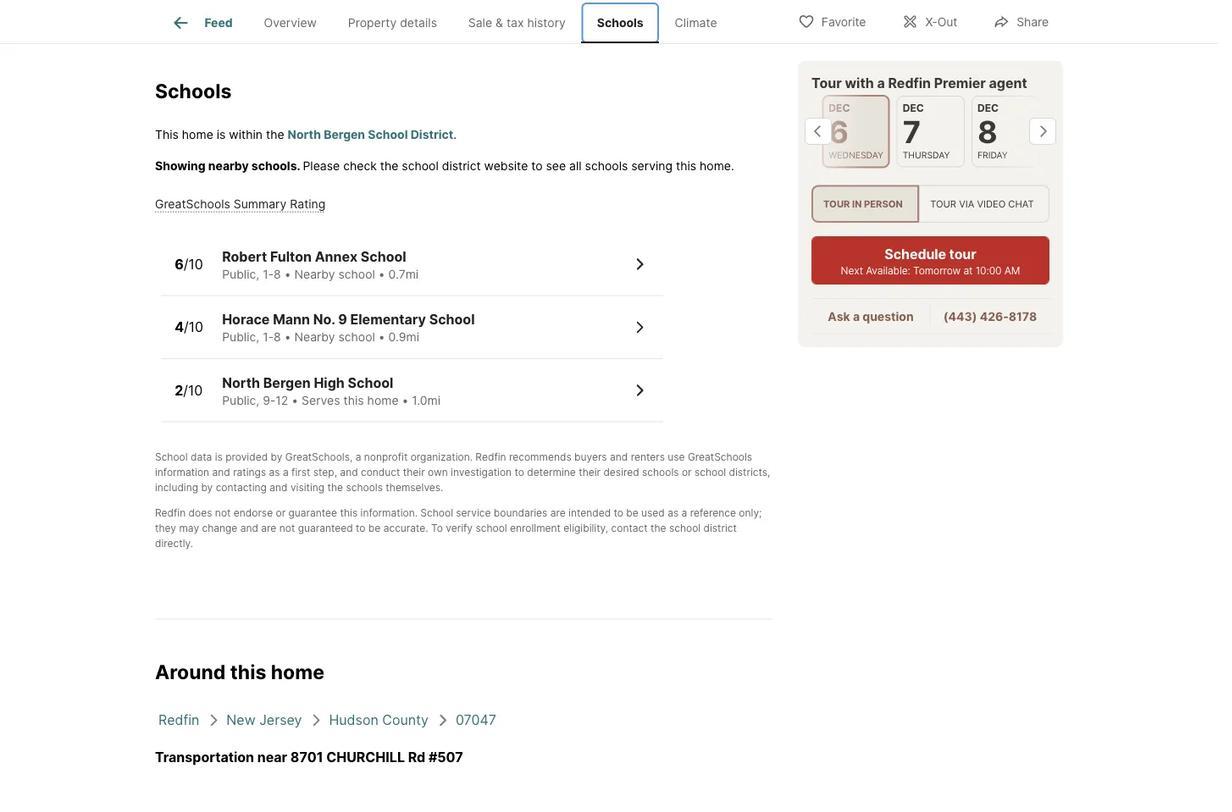 Task type: vqa. For each thing, say whether or not it's contained in the screenshot.


Task type: describe. For each thing, give the bounding box(es) containing it.
be inside school service boundaries are intended to be used as a reference only; they may change and are not
[[626, 507, 639, 519]]

schools tab
[[581, 3, 659, 43]]

,
[[350, 451, 353, 464]]

this home is within the north bergen school district .
[[155, 128, 457, 142]]

(443) 426-8178 link
[[944, 309, 1037, 324]]

county
[[382, 712, 429, 729]]

07047 link
[[456, 712, 496, 729]]

12
[[276, 394, 288, 408]]

thursday
[[903, 150, 950, 160]]

a right ,
[[356, 451, 361, 464]]

school service boundaries are intended to be used as a reference only; they may change and are not
[[155, 507, 762, 535]]

jersey
[[259, 712, 302, 729]]

7
[[903, 114, 921, 150]]

eligibility,
[[564, 522, 608, 535]]

intended
[[568, 507, 611, 519]]

1 horizontal spatial north
[[288, 128, 321, 142]]

0 vertical spatial bergen
[[324, 128, 365, 142]]

tour in person
[[823, 198, 903, 210]]

the inside guaranteed to be accurate. to verify school enrollment eligibility, contact the school district directly.
[[651, 522, 666, 535]]

guarantee
[[288, 507, 337, 519]]

reference
[[690, 507, 736, 519]]

renters
[[631, 451, 665, 464]]

available:
[[866, 264, 911, 277]]

fulton
[[270, 249, 312, 265]]

bergen inside 'north bergen high school public, 9-12 • serves this home • 1.0mi'
[[263, 375, 311, 392]]

serving
[[631, 159, 673, 173]]

1 horizontal spatial schools
[[585, 159, 628, 173]]

step,
[[313, 467, 337, 479]]

chat
[[1008, 198, 1034, 210]]

friday
[[978, 150, 1008, 160]]

4 /10
[[175, 319, 203, 336]]

greatschools summary rating
[[155, 197, 326, 212]]

rating
[[290, 197, 326, 212]]

as inside school service boundaries are intended to be used as a reference only; they may change and are not
[[668, 507, 679, 519]]

home.
[[700, 159, 734, 173]]

/10 for 4
[[184, 319, 203, 336]]

buyers
[[574, 451, 607, 464]]

verify
[[446, 522, 473, 535]]

public, inside horace mann no. 9 elementary school public, 1-8 • nearby school • 0.9mi
[[222, 331, 259, 345]]

hudson county
[[329, 712, 429, 729]]

2
[[175, 382, 183, 399]]

within
[[229, 128, 263, 142]]

overview
[[264, 15, 317, 30]]

dec for 8
[[978, 102, 999, 114]]

• down fulton
[[284, 267, 291, 282]]

or inside first step, and conduct their own investigation to determine their desired schools or school districts, including by contacting and visiting the schools themselves.
[[682, 467, 692, 479]]

• left 1.0mi
[[402, 394, 409, 408]]

guaranteed
[[298, 522, 353, 535]]

change
[[202, 522, 237, 535]]

recommends
[[509, 451, 572, 464]]

2 vertical spatial home
[[271, 661, 324, 685]]

as inside , a nonprofit organization. redfin recommends buyers and renters use greatschools information and ratings as a
[[269, 467, 280, 479]]

investigation
[[451, 467, 512, 479]]

no.
[[313, 312, 335, 328]]

dec 7 thursday
[[903, 102, 950, 160]]

1 their from the left
[[403, 467, 425, 479]]

used
[[641, 507, 665, 519]]

property
[[348, 15, 397, 30]]

with
[[845, 75, 874, 91]]

use
[[668, 451, 685, 464]]

this
[[155, 128, 179, 142]]

nearby inside horace mann no. 9 elementary school public, 1-8 • nearby school • 0.9mi
[[294, 331, 335, 345]]

, a nonprofit organization. redfin recommends buyers and renters use greatschools information and ratings as a
[[155, 451, 752, 479]]

favorite button
[[783, 4, 881, 39]]

to left see
[[531, 159, 543, 173]]

they
[[155, 522, 176, 535]]

schedule
[[885, 246, 946, 262]]

and up contacting
[[212, 467, 230, 479]]

elementary
[[350, 312, 426, 328]]

district inside guaranteed to be accurate. to verify school enrollment eligibility, contact the school district directly.
[[704, 522, 737, 535]]

horace mann no. 9 elementary school public, 1-8 • nearby school • 0.9mi
[[222, 312, 475, 345]]

is for provided
[[215, 451, 223, 464]]

tour
[[949, 246, 977, 262]]

#507
[[429, 750, 463, 766]]

history
[[527, 15, 566, 30]]

the inside first step, and conduct their own investigation to determine their desired schools or school districts, including by contacting and visiting the schools themselves.
[[327, 482, 343, 494]]

sale
[[468, 15, 492, 30]]

climate
[[675, 15, 717, 30]]

check
[[343, 159, 377, 173]]

8701
[[290, 750, 323, 766]]

sale & tax history
[[468, 15, 566, 30]]

robert fulton annex school public, 1-8 • nearby school • 0.7mi
[[222, 249, 419, 282]]

a inside school service boundaries are intended to be used as a reference only; they may change and are not
[[682, 507, 687, 519]]

tour for tour with a redfin premier agent
[[812, 75, 842, 91]]

first step, and conduct their own investigation to determine their desired schools or school districts, including by contacting and visiting the schools themselves.
[[155, 467, 770, 494]]

1.0mi
[[412, 394, 441, 408]]

&
[[496, 15, 503, 30]]

the right check
[[380, 159, 399, 173]]

transportation
[[155, 750, 254, 766]]

tour for tour in person
[[823, 198, 850, 210]]

redfin up transportation
[[158, 712, 199, 729]]

desired
[[604, 467, 639, 479]]

next
[[841, 264, 863, 277]]

dec 8 friday
[[978, 102, 1008, 160]]

in
[[852, 198, 862, 210]]

school inside first step, and conduct their own investigation to determine their desired schools or school districts, including by contacting and visiting the schools themselves.
[[695, 467, 726, 479]]

out
[[938, 15, 958, 29]]

accurate.
[[383, 522, 428, 535]]

climate tab
[[659, 3, 733, 43]]

10:00
[[976, 264, 1002, 277]]

school inside horace mann no. 9 elementary school public, 1-8 • nearby school • 0.9mi
[[429, 312, 475, 328]]

this up the guaranteed
[[340, 507, 358, 519]]

2 their from the left
[[579, 467, 601, 479]]

school inside robert fulton annex school public, 1-8 • nearby school • 0.7mi
[[338, 267, 375, 282]]

0 horizontal spatial schools
[[346, 482, 383, 494]]

2 /10
[[175, 382, 203, 399]]

school inside robert fulton annex school public, 1-8 • nearby school • 0.7mi
[[361, 249, 406, 265]]

the right "within"
[[266, 128, 284, 142]]

organization.
[[411, 451, 473, 464]]

share button
[[979, 4, 1063, 39]]

tomorrow
[[913, 264, 961, 277]]

0 horizontal spatial not
[[215, 507, 231, 519]]

redfin up "7"
[[888, 75, 931, 91]]

districts,
[[729, 467, 770, 479]]

this left home.
[[676, 159, 696, 173]]

1 vertical spatial 6
[[175, 256, 184, 273]]

horace
[[222, 312, 270, 328]]

wednesday
[[829, 150, 884, 160]]

question
[[863, 309, 914, 324]]

ratings
[[233, 467, 266, 479]]

9
[[338, 312, 347, 328]]

to inside first step, and conduct their own investigation to determine their desired schools or school districts, including by contacting and visiting the schools themselves.
[[515, 467, 524, 479]]

own
[[428, 467, 448, 479]]

visiting
[[291, 482, 325, 494]]

by inside first step, and conduct their own investigation to determine their desired schools or school districts, including by contacting and visiting the schools themselves.
[[201, 482, 213, 494]]



Task type: locate. For each thing, give the bounding box(es) containing it.
public, inside 'north bergen high school public, 9-12 • serves this home • 1.0mi'
[[222, 394, 259, 408]]

district down .
[[442, 159, 481, 173]]

1 vertical spatial district
[[704, 522, 737, 535]]

8 inside dec 8 friday
[[978, 114, 998, 150]]

share
[[1017, 15, 1049, 29]]

by right provided
[[271, 451, 282, 464]]

service
[[456, 507, 491, 519]]

0 horizontal spatial by
[[201, 482, 213, 494]]

am
[[1005, 264, 1020, 277]]

1- inside robert fulton annex school public, 1-8 • nearby school • 0.7mi
[[263, 267, 274, 282]]

list box containing tour in person
[[812, 185, 1050, 223]]

school down reference
[[669, 522, 701, 535]]

schools down conduct
[[346, 482, 383, 494]]

at
[[964, 264, 973, 277]]

the down step,
[[327, 482, 343, 494]]

tour with a redfin premier agent
[[812, 75, 1027, 91]]

1 horizontal spatial be
[[626, 507, 639, 519]]

schools up this on the top left
[[155, 80, 232, 103]]

0 horizontal spatial or
[[276, 507, 286, 519]]

2 horizontal spatial schools
[[642, 467, 679, 479]]

to inside school service boundaries are intended to be used as a reference only; they may change and are not
[[614, 507, 623, 519]]

4
[[175, 319, 184, 336]]

showing
[[155, 159, 206, 173]]

new
[[226, 712, 256, 729]]

by up the does
[[201, 482, 213, 494]]

feed link
[[171, 13, 233, 33]]

their
[[403, 467, 425, 479], [579, 467, 601, 479]]

public, down horace
[[222, 331, 259, 345]]

school up check
[[368, 128, 408, 142]]

public, left '9-'
[[222, 394, 259, 408]]

0 vertical spatial /10
[[184, 256, 203, 273]]

6
[[829, 114, 849, 150], [175, 256, 184, 273]]

hudson county link
[[329, 712, 429, 729]]

be down information.
[[368, 522, 381, 535]]

2 /10 from the top
[[184, 319, 203, 336]]

not down redfin does not endorse or guarantee this information.
[[279, 522, 295, 535]]

8 down mann
[[274, 331, 281, 345]]

1 vertical spatial or
[[276, 507, 286, 519]]

school inside school service boundaries are intended to be used as a reference only; they may change and are not
[[421, 507, 453, 519]]

0 vertical spatial are
[[550, 507, 566, 519]]

2 horizontal spatial greatschools
[[688, 451, 752, 464]]

/10 for 2
[[183, 382, 203, 399]]

1 horizontal spatial dec
[[903, 102, 924, 114]]

2 horizontal spatial dec
[[978, 102, 999, 114]]

endorse
[[234, 507, 273, 519]]

rd
[[408, 750, 425, 766]]

is left "within"
[[217, 128, 226, 142]]

to down recommends
[[515, 467, 524, 479]]

school up the information
[[155, 451, 188, 464]]

redfin link
[[158, 712, 199, 729]]

8 down agent
[[978, 114, 998, 150]]

6 inside "dec 6 wednesday"
[[829, 114, 849, 150]]

• left 0.7mi at the left
[[379, 267, 385, 282]]

3 dec from the left
[[978, 102, 999, 114]]

all
[[569, 159, 582, 173]]

dec down tour with a redfin premier agent at right
[[903, 102, 924, 114]]

north inside 'north bergen high school public, 9-12 • serves this home • 1.0mi'
[[222, 375, 260, 392]]

tour left with
[[812, 75, 842, 91]]

dec inside dec 8 friday
[[978, 102, 999, 114]]

be up contact
[[626, 507, 639, 519]]

1 horizontal spatial are
[[550, 507, 566, 519]]

the
[[266, 128, 284, 142], [380, 159, 399, 173], [327, 482, 343, 494], [651, 522, 666, 535]]

summary
[[234, 197, 287, 212]]

x-
[[925, 15, 938, 29]]

0 vertical spatial 1-
[[263, 267, 274, 282]]

person
[[864, 198, 903, 210]]

dec for 7
[[903, 102, 924, 114]]

a right with
[[877, 75, 885, 91]]

1 vertical spatial 1-
[[263, 331, 274, 345]]

redfin inside , a nonprofit organization. redfin recommends buyers and renters use greatschools information and ratings as a
[[476, 451, 506, 464]]

1 vertical spatial public,
[[222, 331, 259, 345]]

first
[[292, 467, 310, 479]]

school left districts,
[[695, 467, 726, 479]]

0 vertical spatial public,
[[222, 267, 259, 282]]

0 vertical spatial not
[[215, 507, 231, 519]]

0 vertical spatial be
[[626, 507, 639, 519]]

3 /10 from the top
[[183, 382, 203, 399]]

6 up 4
[[175, 256, 184, 273]]

0 vertical spatial as
[[269, 467, 280, 479]]

tab list
[[155, 0, 746, 43]]

2 vertical spatial public,
[[222, 394, 259, 408]]

serves
[[302, 394, 340, 408]]

new jersey link
[[226, 712, 302, 729]]

ask a question link
[[828, 309, 914, 324]]

near
[[257, 750, 287, 766]]

1 1- from the top
[[263, 267, 274, 282]]

via
[[959, 198, 974, 210]]

this
[[676, 159, 696, 173], [344, 394, 364, 408], [340, 507, 358, 519], [230, 661, 266, 685]]

district down reference
[[704, 522, 737, 535]]

1 vertical spatial as
[[668, 507, 679, 519]]

a left first
[[283, 467, 289, 479]]

1 vertical spatial by
[[201, 482, 213, 494]]

6 down with
[[829, 114, 849, 150]]

1 vertical spatial are
[[261, 522, 276, 535]]

1 nearby from the top
[[294, 267, 335, 282]]

• down elementary on the top of page
[[379, 331, 385, 345]]

school right elementary on the top of page
[[429, 312, 475, 328]]

this up new
[[230, 661, 266, 685]]

schools
[[597, 15, 644, 30], [155, 80, 232, 103]]

directly.
[[155, 538, 193, 550]]

may
[[179, 522, 199, 535]]

dec for 6
[[829, 102, 850, 114]]

nearby down no.
[[294, 331, 335, 345]]

nonprofit
[[364, 451, 408, 464]]

enrollment
[[510, 522, 561, 535]]

not
[[215, 507, 231, 519], [279, 522, 295, 535]]

0.7mi
[[389, 267, 419, 282]]

1 horizontal spatial not
[[279, 522, 295, 535]]

or right the endorse
[[276, 507, 286, 519]]

school inside 'north bergen high school public, 9-12 • serves this home • 1.0mi'
[[348, 375, 393, 392]]

0 horizontal spatial north
[[222, 375, 260, 392]]

and up redfin does not endorse or guarantee this information.
[[270, 482, 288, 494]]

to inside guaranteed to be accurate. to verify school enrollment eligibility, contact the school district directly.
[[356, 522, 366, 535]]

8 down fulton
[[274, 267, 281, 282]]

around this home
[[155, 661, 324, 685]]

dec down agent
[[978, 102, 999, 114]]

conduct
[[361, 467, 400, 479]]

schools right all
[[585, 159, 628, 173]]

and inside school service boundaries are intended to be used as a reference only; they may change and are not
[[240, 522, 258, 535]]

schools
[[585, 159, 628, 173], [642, 467, 679, 479], [346, 482, 383, 494]]

a right ask
[[853, 309, 860, 324]]

school down service on the left bottom of page
[[476, 522, 507, 535]]

1 dec from the left
[[829, 102, 850, 114]]

6 /10
[[175, 256, 203, 273]]

1 vertical spatial 8
[[274, 267, 281, 282]]

their down buyers
[[579, 467, 601, 479]]

and down the endorse
[[240, 522, 258, 535]]

home left 1.0mi
[[367, 394, 399, 408]]

churchill
[[326, 750, 405, 766]]

x-out button
[[887, 4, 972, 39]]

greatschools
[[155, 197, 230, 212], [285, 451, 350, 464], [688, 451, 752, 464]]

/10 left horace
[[184, 319, 203, 336]]

8 inside robert fulton annex school public, 1-8 • nearby school • 0.7mi
[[274, 267, 281, 282]]

ask
[[828, 309, 850, 324]]

3 public, from the top
[[222, 394, 259, 408]]

1- down fulton
[[263, 267, 274, 282]]

north up please
[[288, 128, 321, 142]]

0 vertical spatial district
[[442, 159, 481, 173]]

as
[[269, 467, 280, 479], [668, 507, 679, 519]]

tab list containing feed
[[155, 0, 746, 43]]

1 vertical spatial not
[[279, 522, 295, 535]]

only;
[[739, 507, 762, 519]]

tour left via
[[930, 198, 956, 210]]

agent
[[989, 75, 1027, 91]]

see
[[546, 159, 566, 173]]

property details
[[348, 15, 437, 30]]

2 dec from the left
[[903, 102, 924, 114]]

0 vertical spatial nearby
[[294, 267, 335, 282]]

this down high
[[344, 394, 364, 408]]

1- down horace
[[263, 331, 274, 345]]

and down ,
[[340, 467, 358, 479]]

redfin up they
[[155, 507, 186, 519]]

please
[[303, 159, 340, 173]]

nearby down annex on the top of page
[[294, 267, 335, 282]]

0 horizontal spatial as
[[269, 467, 280, 479]]

0 vertical spatial north
[[288, 128, 321, 142]]

None button
[[822, 95, 890, 168], [897, 96, 965, 167], [972, 96, 1040, 167], [822, 95, 890, 168], [897, 96, 965, 167], [972, 96, 1040, 167]]

1 horizontal spatial or
[[682, 467, 692, 479]]

is right the data
[[215, 451, 223, 464]]

data
[[191, 451, 212, 464]]

home up jersey
[[271, 661, 324, 685]]

to down information.
[[356, 522, 366, 535]]

school inside horace mann no. 9 elementary school public, 1-8 • nearby school • 0.9mi
[[338, 331, 375, 345]]

1 horizontal spatial by
[[271, 451, 282, 464]]

dec inside "dec 6 wednesday"
[[829, 102, 850, 114]]

/10 left 'robert'
[[184, 256, 203, 273]]

this inside 'north bergen high school public, 9-12 • serves this home • 1.0mi'
[[344, 394, 364, 408]]

1 horizontal spatial greatschools
[[285, 451, 350, 464]]

1 /10 from the top
[[184, 256, 203, 273]]

are up enrollment
[[550, 507, 566, 519]]

8 inside horace mann no. 9 elementary school public, 1-8 • nearby school • 0.9mi
[[274, 331, 281, 345]]

contact
[[611, 522, 648, 535]]

their up "themselves."
[[403, 467, 425, 479]]

be inside guaranteed to be accurate. to verify school enrollment eligibility, contact the school district directly.
[[368, 522, 381, 535]]

1 horizontal spatial schools
[[597, 15, 644, 30]]

1 public, from the top
[[222, 267, 259, 282]]

greatschools up step,
[[285, 451, 350, 464]]

1- inside horace mann no. 9 elementary school public, 1-8 • nearby school • 0.9mi
[[263, 331, 274, 345]]

greatschools up districts,
[[688, 451, 752, 464]]

property details tab
[[332, 3, 453, 43]]

0 vertical spatial 6
[[829, 114, 849, 150]]

• down mann
[[284, 331, 291, 345]]

school up to
[[421, 507, 453, 519]]

the down used
[[651, 522, 666, 535]]

0 vertical spatial is
[[217, 128, 226, 142]]

guaranteed to be accurate. to verify school enrollment eligibility, contact the school district directly.
[[155, 522, 737, 550]]

not inside school service boundaries are intended to be used as a reference only; they may change and are not
[[279, 522, 295, 535]]

as right ratings
[[269, 467, 280, 479]]

2 1- from the top
[[263, 331, 274, 345]]

public, down 'robert'
[[222, 267, 259, 282]]

including
[[155, 482, 198, 494]]

1 vertical spatial schools
[[642, 467, 679, 479]]

0 horizontal spatial schools
[[155, 80, 232, 103]]

2 vertical spatial 8
[[274, 331, 281, 345]]

1 horizontal spatial as
[[668, 507, 679, 519]]

list box
[[812, 185, 1050, 223]]

0 vertical spatial 8
[[978, 114, 998, 150]]

new jersey
[[226, 712, 302, 729]]

1 vertical spatial bergen
[[263, 375, 311, 392]]

home right this on the top left
[[182, 128, 213, 142]]

redfin does not endorse or guarantee this information.
[[155, 507, 418, 519]]

2 vertical spatial /10
[[183, 382, 203, 399]]

nearby
[[294, 267, 335, 282], [294, 331, 335, 345]]

1 horizontal spatial district
[[704, 522, 737, 535]]

2 horizontal spatial home
[[367, 394, 399, 408]]

or down use
[[682, 467, 692, 479]]

home inside 'north bergen high school public, 9-12 • serves this home • 1.0mi'
[[367, 394, 399, 408]]

as right used
[[668, 507, 679, 519]]

schools down the renters
[[642, 467, 679, 479]]

bergen up check
[[324, 128, 365, 142]]

0 horizontal spatial be
[[368, 522, 381, 535]]

0 horizontal spatial bergen
[[263, 375, 311, 392]]

north bergen school district link
[[288, 128, 453, 142]]

1 horizontal spatial home
[[271, 661, 324, 685]]

favorite
[[822, 15, 866, 29]]

provided
[[226, 451, 268, 464]]

dec inside the dec 7 thursday
[[903, 102, 924, 114]]

sale & tax history tab
[[453, 3, 581, 43]]

school
[[402, 159, 439, 173], [338, 267, 375, 282], [338, 331, 375, 345], [695, 467, 726, 479], [476, 522, 507, 535], [669, 522, 701, 535]]

redfin up investigation
[[476, 451, 506, 464]]

0 vertical spatial schools
[[597, 15, 644, 30]]

public, inside robert fulton annex school public, 1-8 • nearby school • 0.7mi
[[222, 267, 259, 282]]

hudson
[[329, 712, 379, 729]]

0 horizontal spatial greatschools
[[155, 197, 230, 212]]

0 vertical spatial by
[[271, 451, 282, 464]]

2 vertical spatial schools
[[346, 482, 383, 494]]

dec up 'previous' image
[[829, 102, 850, 114]]

greatschools inside , a nonprofit organization. redfin recommends buyers and renters use greatschools information and ratings as a
[[688, 451, 752, 464]]

1 vertical spatial north
[[222, 375, 260, 392]]

1 vertical spatial is
[[215, 451, 223, 464]]

next image
[[1029, 118, 1056, 145]]

bergen up 12
[[263, 375, 311, 392]]

.
[[453, 128, 457, 142]]

public, for robert
[[222, 267, 259, 282]]

school down district
[[402, 159, 439, 173]]

1 vertical spatial schools
[[155, 80, 232, 103]]

a left reference
[[682, 507, 687, 519]]

boundaries
[[494, 507, 548, 519]]

tour left in
[[823, 198, 850, 210]]

not up the change
[[215, 507, 231, 519]]

0 horizontal spatial their
[[403, 467, 425, 479]]

0 horizontal spatial district
[[442, 159, 481, 173]]

school right high
[[348, 375, 393, 392]]

/10 for 6
[[184, 256, 203, 273]]

1 vertical spatial be
[[368, 522, 381, 535]]

2 public, from the top
[[222, 331, 259, 345]]

public, for north
[[222, 394, 259, 408]]

0 horizontal spatial dec
[[829, 102, 850, 114]]

high
[[314, 375, 345, 392]]

1 vertical spatial nearby
[[294, 331, 335, 345]]

0 vertical spatial home
[[182, 128, 213, 142]]

nearby inside robert fulton annex school public, 1-8 • nearby school • 0.7mi
[[294, 267, 335, 282]]

1 vertical spatial /10
[[184, 319, 203, 336]]

1 vertical spatial home
[[367, 394, 399, 408]]

0 horizontal spatial home
[[182, 128, 213, 142]]

0 vertical spatial schools
[[585, 159, 628, 173]]

is for within
[[217, 128, 226, 142]]

1 horizontal spatial 6
[[829, 114, 849, 150]]

• right 12
[[292, 394, 298, 408]]

1 horizontal spatial bergen
[[324, 128, 365, 142]]

school up 0.7mi at the left
[[361, 249, 406, 265]]

0 horizontal spatial 6
[[175, 256, 184, 273]]

school down "9"
[[338, 331, 375, 345]]

to up contact
[[614, 507, 623, 519]]

previous image
[[805, 118, 832, 145]]

0 vertical spatial or
[[682, 467, 692, 479]]

schools right 'history'
[[597, 15, 644, 30]]

tour for tour via video chat
[[930, 198, 956, 210]]

transportation near 8701 churchill rd #507
[[155, 750, 463, 766]]

1 horizontal spatial their
[[579, 467, 601, 479]]

are down the endorse
[[261, 522, 276, 535]]

0 horizontal spatial are
[[261, 522, 276, 535]]

greatschools down showing
[[155, 197, 230, 212]]

/10 down the '4 /10'
[[183, 382, 203, 399]]

2 nearby from the top
[[294, 331, 335, 345]]

dec 6 wednesday
[[829, 102, 884, 160]]

information.
[[361, 507, 418, 519]]

and up desired
[[610, 451, 628, 464]]

district
[[442, 159, 481, 173], [704, 522, 737, 535]]

overview tab
[[248, 3, 332, 43]]

schools inside tab
[[597, 15, 644, 30]]

north right '2 /10'
[[222, 375, 260, 392]]

school down annex on the top of page
[[338, 267, 375, 282]]



